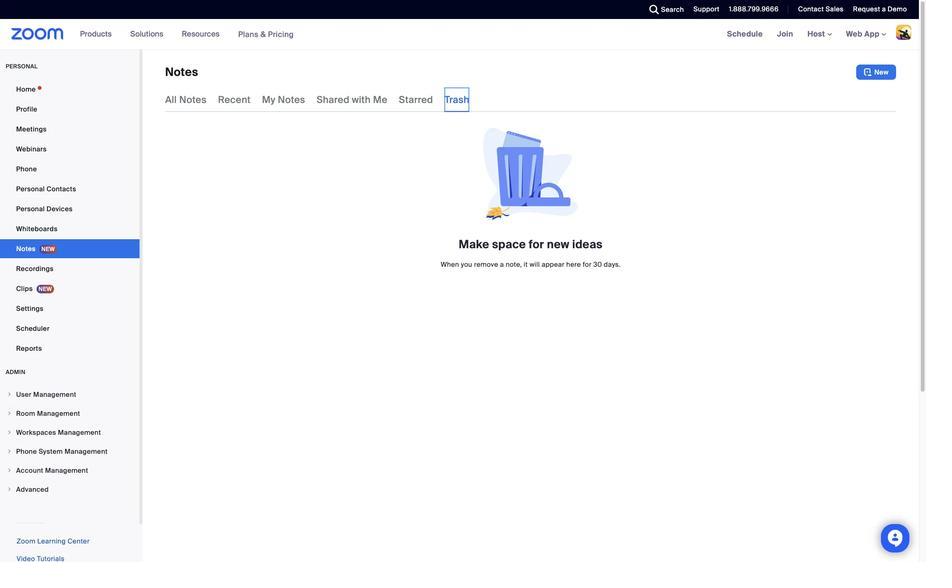 Task type: vqa. For each thing, say whether or not it's contained in the screenshot.
right icon inside Advanced menu item
yes



Task type: locate. For each thing, give the bounding box(es) containing it.
home
[[16, 85, 36, 94]]

2 right image from the top
[[7, 430, 12, 435]]

clips link
[[0, 279, 140, 298]]

recent
[[218, 94, 251, 106]]

right image left system in the left bottom of the page
[[7, 449, 12, 454]]

zoom learning center
[[17, 537, 90, 546]]

2 vertical spatial right image
[[7, 468, 12, 473]]

plans
[[238, 29, 259, 39]]

products button
[[80, 19, 116, 49]]

home link
[[0, 80, 140, 99]]

right image inside workspaces management menu item
[[7, 430, 12, 435]]

right image for user
[[7, 392, 12, 397]]

0 vertical spatial right image
[[7, 411, 12, 416]]

1 phone from the top
[[16, 165, 37, 173]]

resources
[[182, 29, 220, 39]]

notes up all notes
[[165, 65, 198, 79]]

1 vertical spatial a
[[500, 260, 504, 269]]

phone inside personal menu menu
[[16, 165, 37, 173]]

phone
[[16, 165, 37, 173], [16, 447, 37, 456]]

shared
[[317, 94, 350, 106]]

all
[[165, 94, 177, 106]]

pricing
[[268, 29, 294, 39]]

3 right image from the top
[[7, 487, 12, 492]]

management for account management
[[45, 466, 88, 475]]

2 right image from the top
[[7, 449, 12, 454]]

join link
[[770, 19, 801, 49]]

1 vertical spatial right image
[[7, 430, 12, 435]]

plans & pricing link
[[238, 29, 294, 39], [238, 29, 294, 39]]

support link
[[687, 0, 722, 19], [694, 5, 720, 13]]

contact sales
[[799, 5, 844, 13]]

plans & pricing
[[238, 29, 294, 39]]

right image left 'workspaces'
[[7, 430, 12, 435]]

my notes
[[262, 94, 305, 106]]

phone up "account"
[[16, 447, 37, 456]]

recordings link
[[0, 259, 140, 278]]

right image inside advanced menu item
[[7, 487, 12, 492]]

a left the demo
[[882, 5, 886, 13]]

phone system management menu item
[[0, 443, 140, 461]]

phone down the webinars
[[16, 165, 37, 173]]

1 right image from the top
[[7, 411, 12, 416]]

personal up personal devices
[[16, 185, 45, 193]]

right image left "account"
[[7, 468, 12, 473]]

contact sales link
[[791, 0, 846, 19], [799, 5, 844, 13]]

search button
[[642, 0, 687, 19]]

clips
[[16, 284, 33, 293]]

tabs of all notes page tab list
[[165, 87, 470, 112]]

right image for workspaces
[[7, 430, 12, 435]]

recordings
[[16, 265, 54, 273]]

2 vertical spatial right image
[[7, 487, 12, 492]]

account management
[[16, 466, 88, 475]]

0 vertical spatial phone
[[16, 165, 37, 173]]

2 phone from the top
[[16, 447, 37, 456]]

personal contacts
[[16, 185, 76, 193]]

advanced
[[16, 485, 49, 494]]

right image inside account management menu item
[[7, 468, 12, 473]]

1 personal from the top
[[16, 185, 45, 193]]

notes up recordings
[[16, 245, 36, 253]]

search
[[661, 5, 684, 14]]

note,
[[506, 260, 522, 269]]

right image
[[7, 411, 12, 416], [7, 449, 12, 454], [7, 468, 12, 473]]

request a demo
[[854, 5, 908, 13]]

right image left room
[[7, 411, 12, 416]]

web app
[[847, 29, 880, 39]]

1 vertical spatial for
[[583, 260, 592, 269]]

3 right image from the top
[[7, 468, 12, 473]]

webinars link
[[0, 140, 140, 159]]

0 vertical spatial right image
[[7, 392, 12, 397]]

1 vertical spatial right image
[[7, 449, 12, 454]]

management
[[33, 390, 76, 399], [37, 409, 80, 418], [58, 428, 101, 437], [65, 447, 108, 456], [45, 466, 88, 475]]

when
[[441, 260, 459, 269]]

right image inside phone system management "menu item"
[[7, 449, 12, 454]]

space
[[492, 237, 526, 252]]

right image left advanced
[[7, 487, 12, 492]]

ideas
[[572, 237, 603, 252]]

right image left user on the left of the page
[[7, 392, 12, 397]]

1.888.799.9666
[[729, 5, 779, 13]]

phone for phone
[[16, 165, 37, 173]]

room management menu item
[[0, 405, 140, 423]]

0 horizontal spatial for
[[529, 237, 544, 252]]

right image inside room management "menu item"
[[7, 411, 12, 416]]

0 vertical spatial personal
[[16, 185, 45, 193]]

solutions button
[[130, 19, 168, 49]]

account
[[16, 466, 43, 475]]

management up workspaces management
[[37, 409, 80, 418]]

user
[[16, 390, 32, 399]]

0 vertical spatial a
[[882, 5, 886, 13]]

solutions
[[130, 29, 163, 39]]

sales
[[826, 5, 844, 13]]

for up the will
[[529, 237, 544, 252]]

right image
[[7, 392, 12, 397], [7, 430, 12, 435], [7, 487, 12, 492]]

center
[[68, 537, 90, 546]]

banner
[[0, 19, 919, 50]]

right image inside user management "menu item"
[[7, 392, 12, 397]]

system
[[39, 447, 63, 456]]

management up room management
[[33, 390, 76, 399]]

for
[[529, 237, 544, 252], [583, 260, 592, 269]]

web app button
[[847, 29, 887, 39]]

a left "note,"
[[500, 260, 504, 269]]

room management
[[16, 409, 80, 418]]

2 personal from the top
[[16, 205, 45, 213]]

settings link
[[0, 299, 140, 318]]

demo
[[888, 5, 908, 13]]

all notes
[[165, 94, 207, 106]]

learning
[[37, 537, 66, 546]]

personal up whiteboards
[[16, 205, 45, 213]]

notes
[[165, 65, 198, 79], [179, 94, 207, 106], [278, 94, 305, 106], [16, 245, 36, 253]]

new button
[[857, 65, 897, 80]]

1 vertical spatial phone
[[16, 447, 37, 456]]

new
[[547, 237, 570, 252]]

management down room management "menu item" at the left
[[58, 428, 101, 437]]

notes inside personal menu menu
[[16, 245, 36, 253]]

management down phone system management "menu item"
[[45, 466, 88, 475]]

1.888.799.9666 button
[[722, 0, 781, 19], [729, 5, 779, 13]]

phone inside "menu item"
[[16, 447, 37, 456]]

personal contacts link
[[0, 180, 140, 199]]

profile
[[16, 105, 37, 114]]

meetings navigation
[[720, 19, 919, 50]]

1 vertical spatial personal
[[16, 205, 45, 213]]

1 right image from the top
[[7, 392, 12, 397]]

notes right all
[[179, 94, 207, 106]]

for left the 30
[[583, 260, 592, 269]]

a
[[882, 5, 886, 13], [500, 260, 504, 269]]

1 horizontal spatial for
[[583, 260, 592, 269]]



Task type: describe. For each thing, give the bounding box(es) containing it.
meetings link
[[0, 120, 140, 139]]

user management
[[16, 390, 76, 399]]

host
[[808, 29, 828, 39]]

web
[[847, 29, 863, 39]]

personal devices
[[16, 205, 73, 213]]

personal
[[6, 63, 38, 70]]

my
[[262, 94, 276, 106]]

management for room management
[[37, 409, 80, 418]]

it
[[524, 260, 528, 269]]

&
[[261, 29, 266, 39]]

with
[[352, 94, 371, 106]]

reports link
[[0, 339, 140, 358]]

reports
[[16, 344, 42, 353]]

when you remove a note, it will appear here for 30 days.
[[441, 260, 621, 269]]

admin menu menu
[[0, 386, 140, 500]]

make space for new ideas
[[459, 237, 603, 252]]

starred
[[399, 94, 433, 106]]

0 horizontal spatial a
[[500, 260, 504, 269]]

new
[[875, 68, 889, 76]]

will
[[530, 260, 540, 269]]

whiteboards link
[[0, 219, 140, 238]]

make
[[459, 237, 490, 252]]

profile picture image
[[897, 25, 912, 40]]

contact
[[799, 5, 824, 13]]

here
[[567, 260, 581, 269]]

management for user management
[[33, 390, 76, 399]]

personal devices link
[[0, 199, 140, 218]]

devices
[[47, 205, 73, 213]]

phone link
[[0, 160, 140, 179]]

shared with me
[[317, 94, 388, 106]]

remove
[[474, 260, 499, 269]]

zoom logo image
[[11, 28, 63, 40]]

join
[[777, 29, 794, 39]]

settings
[[16, 304, 43, 313]]

whiteboards
[[16, 225, 58, 233]]

workspaces
[[16, 428, 56, 437]]

appear
[[542, 260, 565, 269]]

contacts
[[47, 185, 76, 193]]

workspaces management
[[16, 428, 101, 437]]

personal for personal devices
[[16, 205, 45, 213]]

workspaces management menu item
[[0, 424, 140, 442]]

zoom learning center link
[[17, 537, 90, 546]]

webinars
[[16, 145, 47, 153]]

30
[[594, 260, 602, 269]]

advanced menu item
[[0, 481, 140, 499]]

support
[[694, 5, 720, 13]]

notes right my
[[278, 94, 305, 106]]

app
[[865, 29, 880, 39]]

meetings
[[16, 125, 47, 133]]

days.
[[604, 260, 621, 269]]

0 vertical spatial for
[[529, 237, 544, 252]]

zoom
[[17, 537, 35, 546]]

room
[[16, 409, 35, 418]]

banner containing products
[[0, 19, 919, 50]]

phone system management
[[16, 447, 108, 456]]

request
[[854, 5, 881, 13]]

you
[[461, 260, 473, 269]]

user management menu item
[[0, 386, 140, 404]]

account management menu item
[[0, 462, 140, 480]]

trash
[[445, 94, 470, 106]]

phone for phone system management
[[16, 447, 37, 456]]

schedule
[[727, 29, 763, 39]]

product information navigation
[[73, 19, 301, 50]]

schedule link
[[720, 19, 770, 49]]

management for workspaces management
[[58, 428, 101, 437]]

1 horizontal spatial a
[[882, 5, 886, 13]]

me
[[373, 94, 388, 106]]

management down workspaces management menu item
[[65, 447, 108, 456]]

right image for room management
[[7, 411, 12, 416]]

scheduler
[[16, 324, 50, 333]]

resources button
[[182, 19, 224, 49]]

admin
[[6, 369, 26, 376]]

right image for account management
[[7, 468, 12, 473]]

personal menu menu
[[0, 80, 140, 359]]

notes link
[[0, 239, 140, 258]]

personal for personal contacts
[[16, 185, 45, 193]]

right image for phone system management
[[7, 449, 12, 454]]

products
[[80, 29, 112, 39]]

host button
[[808, 29, 832, 39]]

scheduler link
[[0, 319, 140, 338]]



